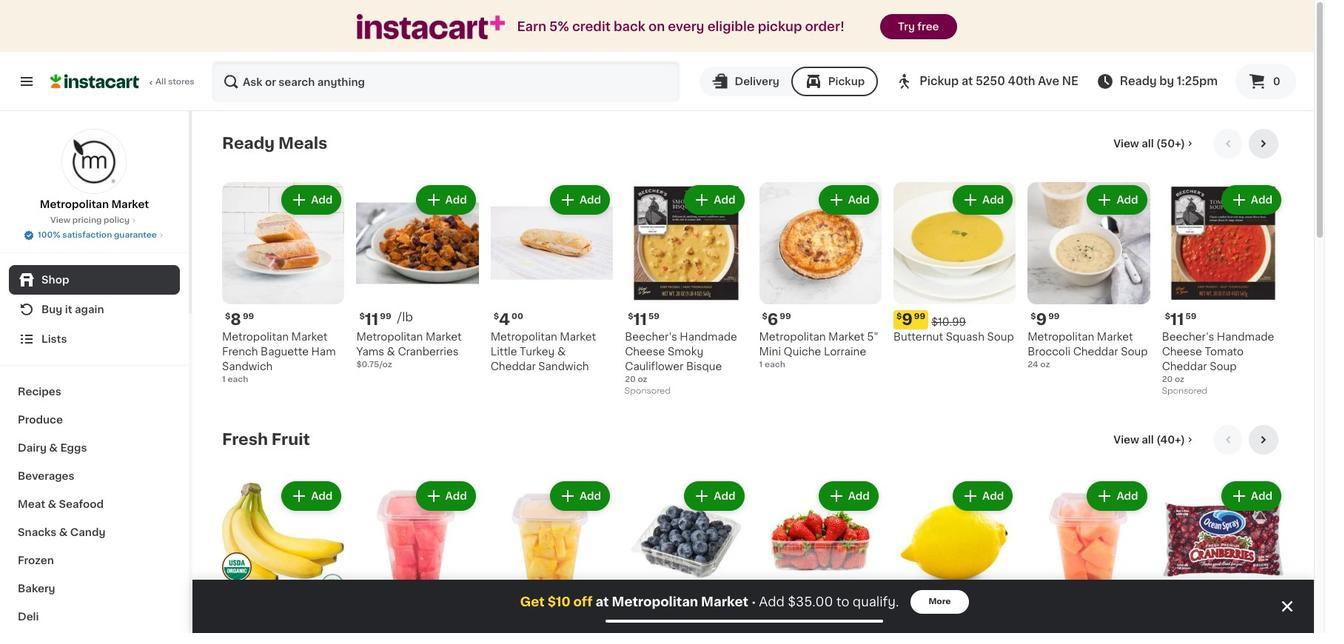 Task type: vqa. For each thing, say whether or not it's contained in the screenshot.
free
yes



Task type: locate. For each thing, give the bounding box(es) containing it.
handmade for tomato
[[1217, 332, 1275, 342]]

& right yams
[[387, 347, 395, 357]]

handmade
[[680, 332, 737, 342], [1217, 332, 1275, 342]]

metropolitan inside "link"
[[40, 199, 109, 210]]

1 inside metropolitan market french baguette ham sandwich 1 each
[[222, 376, 226, 384]]

1 $ 11 59 from the left
[[628, 312, 660, 328]]

each down mini
[[765, 361, 785, 369]]

on
[[649, 21, 665, 33]]

$ down qualify.
[[897, 609, 902, 617]]

$ up mini
[[762, 313, 768, 321]]

item carousel region
[[222, 129, 1285, 413], [222, 425, 1285, 633]]

meat & seafood link
[[9, 490, 180, 518]]

59 for beecher's handmade cheese tomato cheddar soup
[[1186, 313, 1197, 321]]

0 horizontal spatial soup
[[987, 332, 1014, 342]]

cheddar down little
[[491, 362, 536, 372]]

view
[[1114, 138, 1139, 149], [50, 216, 70, 224], [1114, 435, 1139, 445]]

11 up cauliflower
[[633, 312, 647, 328]]

1 handmade from the left
[[680, 332, 737, 342]]

oz up (40+)
[[1175, 376, 1185, 384]]

1 20 from the left
[[625, 376, 636, 384]]

metropolitan for metropolitan market
[[40, 199, 109, 210]]

product group containing /lb
[[491, 478, 613, 633]]

product group
[[222, 182, 345, 386], [356, 182, 479, 371], [491, 182, 613, 374], [625, 182, 747, 399], [759, 182, 882, 371], [894, 182, 1016, 345], [1028, 182, 1150, 371], [1162, 182, 1285, 399], [222, 478, 345, 633], [356, 478, 479, 633], [491, 478, 613, 633], [625, 478, 747, 633], [759, 478, 882, 633], [894, 478, 1016, 633], [1028, 478, 1150, 633], [1162, 478, 1285, 633]]

metropolitan up turkey in the left bottom of the page
[[491, 332, 557, 342]]

0 horizontal spatial $ 11 59
[[628, 312, 660, 328]]

0 horizontal spatial cheese
[[625, 347, 665, 357]]

beecher's for tomato
[[1162, 332, 1214, 342]]

metropolitan up 49
[[612, 596, 698, 608]]

100%
[[38, 231, 60, 239]]

cranberries
[[398, 347, 459, 357]]

1 horizontal spatial 59
[[910, 609, 921, 617]]

1:25pm
[[1177, 76, 1218, 87]]

$
[[225, 313, 231, 321], [359, 313, 365, 321], [494, 313, 499, 321], [628, 313, 633, 321], [762, 313, 768, 321], [897, 313, 902, 321], [1031, 313, 1036, 321], [1165, 313, 1171, 321], [628, 609, 633, 617], [762, 609, 768, 617], [897, 609, 902, 617]]

oz down cauliflower
[[638, 376, 648, 384]]

sandwich down french
[[222, 362, 273, 372]]

40th
[[1008, 76, 1035, 87]]

0 vertical spatial ready
[[1120, 76, 1157, 87]]

0 horizontal spatial beecher's
[[625, 332, 677, 342]]

produce
[[18, 415, 63, 425]]

2 sponsored badge image from the left
[[1162, 387, 1207, 396]]

product group containing 1
[[894, 478, 1016, 633]]

0 vertical spatial view
[[1114, 138, 1139, 149]]

& for eggs
[[49, 443, 58, 453]]

baguette
[[261, 347, 309, 357]]

order!
[[805, 21, 845, 33]]

sandwich down turkey in the left bottom of the page
[[538, 362, 589, 372]]

each inside metropolitan market french baguette ham sandwich 1 each
[[228, 376, 248, 384]]

1 beecher's from the left
[[625, 332, 677, 342]]

11 up yams
[[365, 312, 379, 328]]

2 item carousel region from the top
[[222, 425, 1285, 633]]

5"
[[867, 332, 879, 342]]

service type group
[[699, 67, 878, 96]]

bakery link
[[9, 575, 180, 603]]

2 $ 11 59 from the left
[[1165, 312, 1197, 328]]

$ 11 59 for beecher's handmade cheese smoky cauliflower bisque
[[628, 312, 660, 328]]

meat
[[18, 499, 45, 509]]

metropolitan market link
[[40, 129, 149, 212]]

more
[[929, 597, 951, 606]]

1 horizontal spatial sandwich
[[538, 362, 589, 372]]

8
[[231, 312, 241, 328]]

$ 11 59 up cauliflower
[[628, 312, 660, 328]]

1 horizontal spatial cheddar
[[1073, 347, 1118, 357]]

2 horizontal spatial oz
[[1175, 376, 1185, 384]]

$ 9 99 up 'butternut'
[[897, 312, 926, 328]]

99 inside the $ 11 99
[[380, 313, 391, 321]]

& right meat
[[48, 499, 56, 509]]

metropolitan inside metropolitan market yams & cranberries $0.75/oz
[[356, 332, 423, 342]]

1 cheese from the left
[[625, 347, 665, 357]]

metropolitan for metropolitan market french baguette ham sandwich 1 each
[[222, 332, 289, 342]]

snacks & candy link
[[9, 518, 180, 546]]

satisfaction
[[62, 231, 112, 239]]

buy it again
[[41, 304, 104, 315]]

2 horizontal spatial 11
[[1171, 312, 1184, 328]]

view left "(50+)" on the right of page
[[1114, 138, 1139, 149]]

sponsored badge image down cauliflower
[[625, 387, 670, 396]]

2 horizontal spatial 1
[[902, 608, 909, 624]]

2 handmade from the left
[[1217, 332, 1275, 342]]

11
[[365, 312, 379, 328], [633, 312, 647, 328], [1171, 312, 1184, 328]]

pickup down order!
[[828, 76, 865, 87]]

0 vertical spatial each
[[765, 361, 785, 369]]

produce link
[[9, 406, 180, 434]]

20 inside beecher's handmade cheese smoky cauliflower bisque 20 oz
[[625, 376, 636, 384]]

each down french
[[228, 376, 248, 384]]

metropolitan inside metropolitan market broccoli cheddar soup 24 oz
[[1028, 332, 1094, 342]]

product group containing 10
[[625, 478, 747, 633]]

pickup left 5250
[[920, 76, 959, 87]]

buy
[[41, 304, 62, 315]]

item badge image
[[222, 552, 252, 582]]

market for metropolitan market
[[111, 199, 149, 210]]

11 up beecher's handmade cheese tomato cheddar soup 20 oz
[[1171, 312, 1184, 328]]

1 horizontal spatial $ 9 99
[[1031, 312, 1060, 328]]

add
[[311, 195, 333, 205], [445, 195, 467, 205], [580, 195, 601, 205], [714, 195, 736, 205], [848, 195, 870, 205], [982, 195, 1004, 205], [1117, 195, 1138, 205], [1251, 195, 1273, 205], [311, 491, 333, 501], [445, 491, 467, 501], [580, 491, 601, 501], [714, 491, 736, 501], [848, 491, 870, 501], [982, 491, 1004, 501], [1117, 491, 1138, 501], [1251, 491, 1273, 501], [759, 596, 785, 608]]

1 left more button
[[902, 608, 909, 624]]

0 vertical spatial at
[[962, 76, 973, 87]]

39
[[779, 609, 790, 617]]

deli link
[[9, 603, 180, 631]]

view pricing policy
[[50, 216, 130, 224]]

sandwich inside metropolitan market french baguette ham sandwich 1 each
[[222, 362, 273, 372]]

0 vertical spatial /lb
[[397, 311, 413, 323]]

9 up 'butternut'
[[902, 312, 913, 328]]

2 horizontal spatial 59
[[1186, 313, 1197, 321]]

metropolitan up pricing
[[40, 199, 109, 210]]

eligible
[[708, 21, 755, 33]]

& for candy
[[59, 527, 68, 538]]

sponsored badge image down beecher's handmade cheese tomato cheddar soup 20 oz
[[1162, 387, 1207, 396]]

view pricing policy link
[[50, 215, 139, 227]]

oz for beecher's handmade cheese tomato cheddar soup
[[1175, 376, 1185, 384]]

$ 11 59 up beecher's handmade cheese tomato cheddar soup 20 oz
[[1165, 312, 1197, 328]]

pickup inside button
[[828, 76, 865, 87]]

market inside metropolitan market broccoli cheddar soup 24 oz
[[1097, 332, 1133, 342]]

1 horizontal spatial pickup
[[920, 76, 959, 87]]

0 horizontal spatial 9
[[902, 312, 913, 328]]

oz inside beecher's handmade cheese tomato cheddar soup 20 oz
[[1175, 376, 1185, 384]]

each
[[765, 361, 785, 369], [228, 376, 248, 384]]

$ 6 99
[[762, 312, 791, 328]]

59
[[649, 313, 660, 321], [1186, 313, 1197, 321], [910, 609, 921, 617]]

market for metropolitan market yams & cranberries $0.75/oz
[[426, 332, 462, 342]]

oz right '24' on the bottom of the page
[[1040, 361, 1050, 369]]

dairy & eggs link
[[9, 434, 180, 462]]

1
[[759, 361, 763, 369], [222, 376, 226, 384], [902, 608, 909, 624]]

metropolitan inside metropolitan market french baguette ham sandwich 1 each
[[222, 332, 289, 342]]

oz inside metropolitan market broccoli cheddar soup 24 oz
[[1040, 361, 1050, 369]]

view up 100%
[[50, 216, 70, 224]]

20 down cauliflower
[[625, 376, 636, 384]]

2 cheese from the left
[[1162, 347, 1202, 357]]

1 horizontal spatial handmade
[[1217, 332, 1275, 342]]

0 horizontal spatial pickup
[[828, 76, 865, 87]]

snacks
[[18, 527, 57, 538]]

$ inside $ 4 00
[[494, 313, 499, 321]]

0 horizontal spatial at
[[596, 596, 609, 608]]

99 down get
[[511, 609, 523, 617]]

$ 11 59 for beecher's handmade cheese tomato cheddar soup
[[1165, 312, 1197, 328]]

handmade up 'tomato'
[[1217, 332, 1275, 342]]

all stores link
[[50, 61, 195, 102]]

1 vertical spatial item carousel region
[[222, 425, 1285, 633]]

/lb
[[397, 311, 413, 323], [529, 607, 544, 619]]

stores
[[168, 78, 194, 86]]

1 down mini
[[759, 361, 763, 369]]

0 horizontal spatial ready
[[222, 135, 275, 151]]

handmade inside beecher's handmade cheese tomato cheddar soup 20 oz
[[1217, 332, 1275, 342]]

all left (40+)
[[1142, 435, 1154, 445]]

1 horizontal spatial sponsored badge image
[[1162, 387, 1207, 396]]

1 vertical spatial at
[[596, 596, 609, 608]]

0 vertical spatial 1
[[759, 361, 763, 369]]

& left candy
[[59, 527, 68, 538]]

cheese up cauliflower
[[625, 347, 665, 357]]

lists
[[41, 334, 67, 344]]

each inside the metropolitan market 5" mini quiche lorraine 1 each
[[765, 361, 785, 369]]

credit
[[572, 21, 611, 33]]

2 vertical spatial 1
[[902, 608, 909, 624]]

99 up broccoli
[[1049, 313, 1060, 321]]

0 horizontal spatial 59
[[649, 313, 660, 321]]

$ left 39
[[762, 609, 768, 617]]

& right turkey in the left bottom of the page
[[557, 347, 566, 357]]

1 horizontal spatial at
[[962, 76, 973, 87]]

metropolitan for metropolitan market little turkey & cheddar sandwich
[[491, 332, 557, 342]]

get
[[520, 596, 545, 608]]

soup inside metropolitan market broccoli cheddar soup 24 oz
[[1121, 347, 1148, 357]]

view all (40+)
[[1114, 435, 1185, 445]]

cheese left 'tomato'
[[1162, 347, 1202, 357]]

0 horizontal spatial 1
[[222, 376, 226, 384]]

metropolitan up quiche
[[759, 332, 826, 342]]

0 horizontal spatial sandwich
[[222, 362, 273, 372]]

cauliflower
[[625, 362, 684, 372]]

1 horizontal spatial oz
[[1040, 361, 1050, 369]]

meals
[[278, 135, 327, 151]]

soup
[[987, 332, 1014, 342], [1121, 347, 1148, 357], [1210, 362, 1237, 372]]

metropolitan inside the metropolitan market 5" mini quiche lorraine 1 each
[[759, 332, 826, 342]]

/lb left $10
[[529, 607, 544, 619]]

1 horizontal spatial soup
[[1121, 347, 1148, 357]]

1 horizontal spatial beecher's
[[1162, 332, 1214, 342]]

1 horizontal spatial $ 11 59
[[1165, 312, 1197, 328]]

1 vertical spatial /lb
[[529, 607, 544, 619]]

11 for beecher's handmade cheese smoky cauliflower bisque
[[633, 312, 647, 328]]

2 vertical spatial view
[[1114, 435, 1139, 445]]

None search field
[[212, 61, 680, 102]]

little
[[491, 347, 517, 357]]

oz for beecher's handmade cheese smoky cauliflower bisque
[[638, 376, 648, 384]]

$ 11 59
[[628, 312, 660, 328], [1165, 312, 1197, 328]]

handmade up "smoky"
[[680, 332, 737, 342]]

3 11 from the left
[[1171, 312, 1184, 328]]

9
[[902, 312, 913, 328], [1036, 312, 1047, 328]]

beecher's up cauliflower
[[625, 332, 677, 342]]

1 $ 9 99 from the left
[[897, 312, 926, 328]]

deli
[[18, 612, 39, 622]]

&
[[387, 347, 395, 357], [557, 347, 566, 357], [49, 443, 58, 453], [48, 499, 56, 509], [59, 527, 68, 538]]

butternut
[[894, 332, 943, 342]]

metropolitan for metropolitan market broccoli cheddar soup 24 oz
[[1028, 332, 1094, 342]]

59 for beecher's handmade cheese smoky cauliflower bisque
[[649, 313, 660, 321]]

quiche
[[784, 347, 821, 357]]

$ inside the $ 11 99
[[359, 313, 365, 321]]

eggs
[[60, 443, 87, 453]]

$ 9 99 up broccoli
[[1031, 312, 1060, 328]]

& for seafood
[[48, 499, 56, 509]]

2 all from the top
[[1142, 435, 1154, 445]]

oz inside beecher's handmade cheese smoky cauliflower bisque 20 oz
[[638, 376, 648, 384]]

view left (40+)
[[1114, 435, 1139, 445]]

market inside metropolitan market yams & cranberries $0.75/oz
[[426, 332, 462, 342]]

at left 5250
[[962, 76, 973, 87]]

1 horizontal spatial each
[[765, 361, 785, 369]]

99 up yams
[[380, 313, 391, 321]]

& left eggs
[[49, 443, 58, 453]]

1 horizontal spatial 1
[[759, 361, 763, 369]]

market
[[111, 199, 149, 210], [291, 332, 327, 342], [426, 332, 462, 342], [560, 332, 596, 342], [828, 332, 865, 342], [1097, 332, 1133, 342], [701, 596, 748, 608]]

beecher's inside beecher's handmade cheese tomato cheddar soup 20 oz
[[1162, 332, 1214, 342]]

main content
[[192, 111, 1314, 633]]

market inside metropolitan market little turkey & cheddar sandwich
[[560, 332, 596, 342]]

/lb inside $11.99 per pound element
[[397, 311, 413, 323]]

1 horizontal spatial ready
[[1120, 76, 1157, 87]]

metropolitan inside metropolitan market little turkey & cheddar sandwich
[[491, 332, 557, 342]]

$ inside $ 8 99
[[225, 313, 231, 321]]

11 for beecher's handmade cheese tomato cheddar soup
[[1171, 312, 1184, 328]]

/lb right the $ 11 99
[[397, 311, 413, 323]]

0 horizontal spatial handmade
[[680, 332, 737, 342]]

Search field
[[213, 62, 679, 101]]

frozen
[[18, 555, 54, 566]]

$ up beecher's handmade cheese tomato cheddar soup 20 oz
[[1165, 313, 1171, 321]]

99 right 6
[[780, 313, 791, 321]]

20 up (40+)
[[1162, 376, 1173, 384]]

$ inside $ 6 99
[[762, 313, 768, 321]]

0 horizontal spatial 20
[[625, 376, 636, 384]]

beverages link
[[9, 462, 180, 490]]

0 horizontal spatial each
[[228, 376, 248, 384]]

$ 9 99
[[897, 312, 926, 328], [1031, 312, 1060, 328]]

metropolitan
[[40, 199, 109, 210], [222, 332, 289, 342], [356, 332, 423, 342], [491, 332, 557, 342], [759, 332, 826, 342], [1028, 332, 1094, 342], [612, 596, 698, 608]]

0 horizontal spatial 11
[[365, 312, 379, 328]]

2 beecher's from the left
[[1162, 332, 1214, 342]]

treatment tracker modal dialog
[[192, 580, 1314, 633]]

2 horizontal spatial cheddar
[[1162, 362, 1207, 372]]

all for butternut squash soup
[[1142, 138, 1154, 149]]

ready inside "link"
[[1120, 76, 1157, 87]]

$ 1 59
[[897, 608, 921, 624]]

99
[[243, 313, 254, 321], [380, 313, 391, 321], [780, 313, 791, 321], [914, 313, 926, 321], [1049, 313, 1060, 321], [511, 609, 523, 617]]

1 horizontal spatial 11
[[633, 312, 647, 328]]

sponsored badge image
[[625, 387, 670, 396], [1162, 387, 1207, 396]]

beecher's
[[625, 332, 677, 342], [1162, 332, 1214, 342]]

market inside "link"
[[111, 199, 149, 210]]

market inside metropolitan market french baguette ham sandwich 1 each
[[291, 332, 327, 342]]

metropolitan up french
[[222, 332, 289, 342]]

1 vertical spatial soup
[[1121, 347, 1148, 357]]

20 inside beecher's handmade cheese tomato cheddar soup 20 oz
[[1162, 376, 1173, 384]]

add inside get $10 off at metropolitan market • add $35.00 to qualify.
[[759, 596, 785, 608]]

metropolitan down the $ 11 99
[[356, 332, 423, 342]]

2 vertical spatial soup
[[1210, 362, 1237, 372]]

0 horizontal spatial oz
[[638, 376, 648, 384]]

all left "(50+)" on the right of page
[[1142, 138, 1154, 149]]

0 horizontal spatial sponsored badge image
[[625, 387, 670, 396]]

main content containing ready meals
[[192, 111, 1314, 633]]

1 all from the top
[[1142, 138, 1154, 149]]

pickup inside popup button
[[920, 76, 959, 87]]

$ inside $ 10 49
[[628, 609, 633, 617]]

handmade inside beecher's handmade cheese smoky cauliflower bisque 20 oz
[[680, 332, 737, 342]]

2 sandwich from the left
[[538, 362, 589, 372]]

cheese inside beecher's handmade cheese tomato cheddar soup 20 oz
[[1162, 347, 1202, 357]]

1 horizontal spatial cheese
[[1162, 347, 1202, 357]]

0 horizontal spatial /lb
[[397, 311, 413, 323]]

ready left 'meals'
[[222, 135, 275, 151]]

1 inside the metropolitan market 5" mini quiche lorraine 1 each
[[759, 361, 763, 369]]

1 sandwich from the left
[[222, 362, 273, 372]]

$ down organic
[[628, 609, 633, 617]]

1 down french
[[222, 376, 226, 384]]

1 horizontal spatial /lb
[[529, 607, 544, 619]]

0 vertical spatial all
[[1142, 138, 1154, 149]]

market inside the metropolitan market 5" mini quiche lorraine 1 each
[[828, 332, 865, 342]]

ready left by
[[1120, 76, 1157, 87]]

2 $ 9 99 from the left
[[1031, 312, 1060, 328]]

cheese inside beecher's handmade cheese smoky cauliflower bisque 20 oz
[[625, 347, 665, 357]]

cheese for cheddar
[[1162, 347, 1202, 357]]

& inside "link"
[[49, 443, 58, 453]]

1 vertical spatial ready
[[222, 135, 275, 151]]

beecher's inside beecher's handmade cheese smoky cauliflower bisque 20 oz
[[625, 332, 677, 342]]

oz
[[1040, 361, 1050, 369], [638, 376, 648, 384], [1175, 376, 1185, 384]]

cheddar down 'tomato'
[[1162, 362, 1207, 372]]

2 20 from the left
[[1162, 376, 1173, 384]]

1 vertical spatial 1
[[222, 376, 226, 384]]

0 vertical spatial item carousel region
[[222, 129, 1285, 413]]

at inside get $10 off at metropolitan market • add $35.00 to qualify.
[[596, 596, 609, 608]]

$ inside $ 1 59
[[897, 609, 902, 617]]

0 horizontal spatial cheddar
[[491, 362, 536, 372]]

1 sponsored badge image from the left
[[625, 387, 670, 396]]

0 horizontal spatial $ 9 99
[[897, 312, 926, 328]]

1 horizontal spatial 9
[[1036, 312, 1047, 328]]

$ up yams
[[359, 313, 365, 321]]

$ up french
[[225, 313, 231, 321]]

1 item carousel region from the top
[[222, 129, 1285, 413]]

cheddar right broccoli
[[1073, 347, 1118, 357]]

99 right '8'
[[243, 313, 254, 321]]

9 up broccoli
[[1036, 312, 1047, 328]]

metropolitan inside get $10 off at metropolitan market • add $35.00 to qualify.
[[612, 596, 698, 608]]

1 horizontal spatial 20
[[1162, 376, 1173, 384]]

$ left the 00
[[494, 313, 499, 321]]

beecher's up 'tomato'
[[1162, 332, 1214, 342]]

2 11 from the left
[[633, 312, 647, 328]]

2 horizontal spatial soup
[[1210, 362, 1237, 372]]

1 vertical spatial each
[[228, 376, 248, 384]]

metropolitan up broccoli
[[1028, 332, 1094, 342]]

product group containing 4
[[491, 182, 613, 374]]

product group containing 7
[[759, 478, 882, 633]]

20 for cauliflower
[[625, 376, 636, 384]]

$ up broccoli
[[1031, 313, 1036, 321]]

candy
[[70, 527, 105, 538]]

lists link
[[9, 324, 180, 354]]

1 vertical spatial all
[[1142, 435, 1154, 445]]

99 up 'butternut'
[[914, 313, 926, 321]]

$ up 'butternut'
[[897, 313, 902, 321]]

0 vertical spatial soup
[[987, 332, 1014, 342]]

at right off at bottom left
[[596, 596, 609, 608]]

pickup
[[758, 21, 802, 33]]

all
[[1142, 138, 1154, 149], [1142, 435, 1154, 445]]



Task type: describe. For each thing, give the bounding box(es) containing it.
mini
[[759, 347, 781, 357]]

turkey
[[520, 347, 555, 357]]

$10.99
[[932, 317, 966, 328]]

ne
[[1062, 76, 1079, 87]]

try
[[898, 21, 915, 32]]

cheddar inside metropolitan market little turkey & cheddar sandwich
[[491, 362, 536, 372]]

bisque
[[686, 362, 722, 372]]

7
[[768, 608, 777, 624]]

1 vertical spatial view
[[50, 216, 70, 224]]

smoky
[[668, 347, 704, 357]]

get $10 off at metropolitan market • add $35.00 to qualify.
[[520, 596, 899, 608]]

back
[[614, 21, 645, 33]]

earn 5% credit back on every eligible pickup order!
[[517, 21, 845, 33]]

59 inside $ 1 59
[[910, 609, 921, 617]]

lorraine
[[824, 347, 866, 357]]

24
[[1028, 361, 1038, 369]]

10
[[633, 608, 651, 624]]

market inside get $10 off at metropolitan market • add $35.00 to qualify.
[[701, 596, 748, 608]]

tomato
[[1205, 347, 1244, 357]]

item carousel region containing ready meals
[[222, 129, 1285, 413]]

0 button
[[1236, 64, 1296, 99]]

market for metropolitan market broccoli cheddar soup 24 oz
[[1097, 332, 1133, 342]]

earn
[[517, 21, 546, 33]]

100% satisfaction guarantee button
[[23, 227, 166, 241]]

$ up cauliflower
[[628, 313, 633, 321]]

each for 8
[[228, 376, 248, 384]]

/lb inside $8.99 per pound element
[[529, 607, 544, 619]]

20 for cheddar
[[1162, 376, 1173, 384]]

to
[[836, 596, 850, 608]]

french
[[222, 347, 258, 357]]

ready by 1:25pm link
[[1096, 73, 1218, 90]]

metropolitan for metropolitan market yams & cranberries $0.75/oz
[[356, 332, 423, 342]]

free
[[918, 21, 939, 32]]

metropolitan market 5" mini quiche lorraine 1 each
[[759, 332, 879, 369]]

each for 6
[[765, 361, 785, 369]]

sandwich inside metropolitan market little turkey & cheddar sandwich
[[538, 362, 589, 372]]

6
[[768, 312, 778, 328]]

5250
[[976, 76, 1005, 87]]

express icon image
[[357, 14, 505, 39]]

snacks & candy
[[18, 527, 105, 538]]

view for ready meals
[[1114, 138, 1139, 149]]

ready for ready meals
[[222, 135, 275, 151]]

butternut squash soup
[[894, 332, 1014, 342]]

(50+)
[[1156, 138, 1185, 149]]

guarantee
[[114, 231, 157, 239]]

view all (50+)
[[1114, 138, 1185, 149]]

beecher's for smoky
[[625, 332, 677, 342]]

1 9 from the left
[[902, 312, 913, 328]]

ready meals
[[222, 135, 327, 151]]

dairy & eggs
[[18, 443, 87, 453]]

every
[[668, 21, 705, 33]]

by
[[1160, 76, 1174, 87]]

yams
[[356, 347, 384, 357]]

shop
[[41, 275, 69, 285]]

metropolitan market
[[40, 199, 149, 210]]

pickup for pickup at 5250 40th ave ne
[[920, 76, 959, 87]]

all for 1
[[1142, 435, 1154, 445]]

qualify.
[[853, 596, 899, 608]]

metropolitan for metropolitan market 5" mini quiche lorraine 1 each
[[759, 332, 826, 342]]

$ 11 99
[[359, 312, 391, 328]]

$11.99 per pound element
[[356, 310, 479, 330]]

cheddar inside beecher's handmade cheese tomato cheddar soup 20 oz
[[1162, 362, 1207, 372]]

broccoli
[[1028, 347, 1071, 357]]

1 11 from the left
[[365, 312, 379, 328]]

99 inside $ 6 99
[[780, 313, 791, 321]]

1 for 8
[[222, 376, 226, 384]]

policy
[[104, 216, 130, 224]]

item carousel region containing fresh fruit
[[222, 425, 1285, 633]]

99 inside 99 /lb
[[511, 609, 523, 617]]

$0.75/oz
[[356, 361, 392, 369]]

delivery button
[[699, 67, 791, 96]]

product group containing 8
[[222, 182, 345, 386]]

2 9 from the left
[[1036, 312, 1047, 328]]

metropolitan market logo image
[[62, 129, 127, 194]]

$ inside $ 7 39
[[762, 609, 768, 617]]

99 inside $ 8 99
[[243, 313, 254, 321]]

view all (50+) button
[[1108, 129, 1202, 158]]

pickup for pickup
[[828, 76, 865, 87]]

& inside metropolitan market yams & cranberries $0.75/oz
[[387, 347, 395, 357]]

sponsored badge image for cauliflower
[[625, 387, 670, 396]]

& inside metropolitan market little turkey & cheddar sandwich
[[557, 347, 566, 357]]

handmade for smoky
[[680, 332, 737, 342]]

pickup at 5250 40th ave ne
[[920, 76, 1079, 87]]

more button
[[911, 590, 969, 614]]

$ 8 99
[[225, 312, 254, 328]]

recipes link
[[9, 378, 180, 406]]

$9.99 original price: $10.99 element
[[894, 310, 1016, 330]]

$ 4 00
[[494, 312, 523, 328]]

frozen link
[[9, 546, 180, 575]]

fruit
[[272, 432, 310, 447]]

00
[[512, 313, 523, 321]]

again
[[75, 304, 104, 315]]

beecher's handmade cheese smoky cauliflower bisque 20 oz
[[625, 332, 737, 384]]

•
[[751, 596, 756, 608]]

soup inside beecher's handmade cheese tomato cheddar soup 20 oz
[[1210, 362, 1237, 372]]

meat & seafood
[[18, 499, 104, 509]]

fresh
[[222, 432, 268, 447]]

$3.19 element
[[1162, 607, 1285, 626]]

cheddar inside metropolitan market broccoli cheddar soup 24 oz
[[1073, 347, 1118, 357]]

instacart logo image
[[50, 73, 139, 90]]

view for fresh fruit
[[1114, 435, 1139, 445]]

bakery
[[18, 583, 55, 594]]

$ 9 99 inside $9.99 original price: $10.99 element
[[897, 312, 926, 328]]

5%
[[549, 21, 569, 33]]

ave
[[1038, 76, 1059, 87]]

seafood
[[59, 499, 104, 509]]

market for metropolitan market french baguette ham sandwich 1 each
[[291, 332, 327, 342]]

product group containing 6
[[759, 182, 882, 371]]

try free
[[898, 21, 939, 32]]

it
[[65, 304, 72, 315]]

49
[[653, 609, 664, 617]]

ham
[[311, 347, 336, 357]]

sponsored badge image for cheddar
[[1162, 387, 1207, 396]]

1 for 6
[[759, 361, 763, 369]]

view all (40+) button
[[1108, 425, 1202, 455]]

cheese for cauliflower
[[625, 347, 665, 357]]

pricing
[[72, 216, 102, 224]]

beverages
[[18, 471, 74, 481]]

shop link
[[9, 265, 180, 295]]

fresh fruit
[[222, 432, 310, 447]]

all stores
[[155, 78, 194, 86]]

all
[[155, 78, 166, 86]]

metropolitan market yams & cranberries $0.75/oz
[[356, 332, 462, 369]]

market for metropolitan market little turkey & cheddar sandwich
[[560, 332, 596, 342]]

100% satisfaction guarantee
[[38, 231, 157, 239]]

at inside popup button
[[962, 76, 973, 87]]

$8.99 per pound element
[[491, 607, 613, 626]]

buy it again link
[[9, 295, 180, 324]]

ready for ready by 1:25pm
[[1120, 76, 1157, 87]]

dairy
[[18, 443, 47, 453]]

market for metropolitan market 5" mini quiche lorraine 1 each
[[828, 332, 865, 342]]

squash
[[946, 332, 985, 342]]

ready by 1:25pm
[[1120, 76, 1218, 87]]



